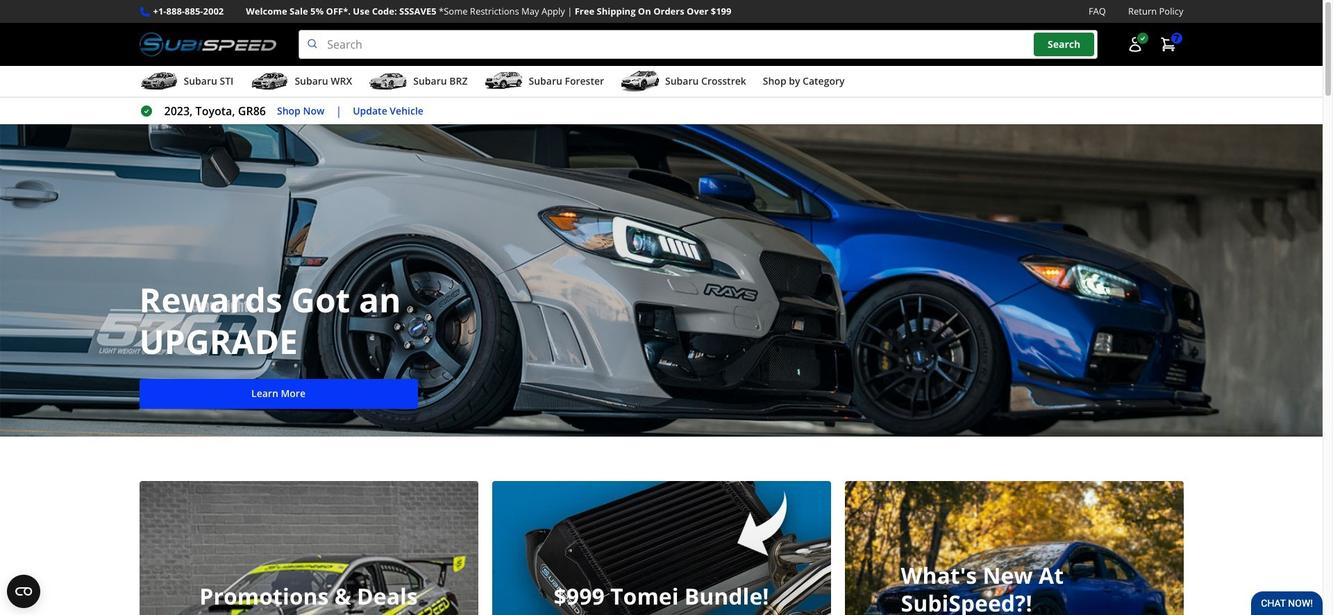 Task type: locate. For each thing, give the bounding box(es) containing it.
search input field
[[299, 30, 1098, 59]]

rewards program image
[[0, 124, 1323, 437]]

coilovers image
[[492, 481, 831, 615]]

earn rewards image
[[845, 481, 1184, 615]]

a subaru forester thumbnail image image
[[484, 71, 523, 92]]

a subaru sti thumbnail image image
[[139, 71, 178, 92]]



Task type: vqa. For each thing, say whether or not it's contained in the screenshot.
SUBISPEED LOGO
yes



Task type: describe. For each thing, give the bounding box(es) containing it.
a subaru crosstrek thumbnail image image
[[621, 71, 660, 92]]

a subaru wrx thumbnail image image
[[250, 71, 289, 92]]

open widget image
[[7, 575, 40, 608]]

button image
[[1127, 36, 1143, 53]]

deals image
[[139, 481, 478, 615]]

a subaru brz thumbnail image image
[[369, 71, 408, 92]]

subispeed logo image
[[139, 30, 277, 59]]



